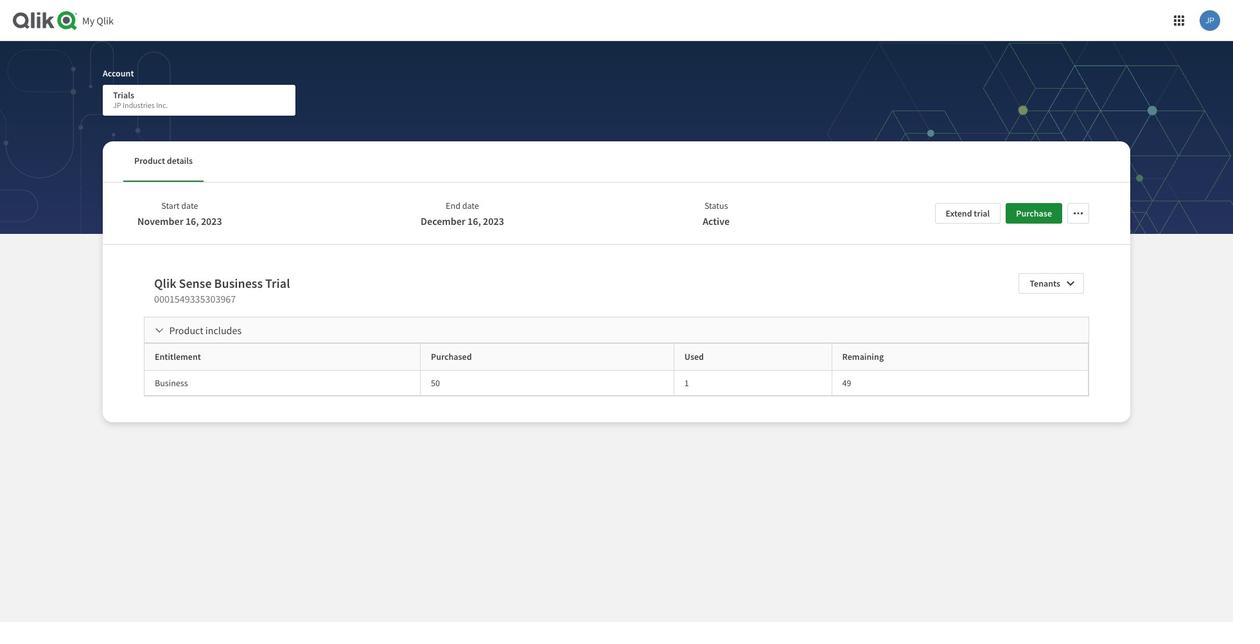 Task type: locate. For each thing, give the bounding box(es) containing it.
business
[[214, 275, 263, 291], [155, 377, 188, 388]]

16, down start date
[[186, 215, 199, 227]]

used
[[685, 351, 704, 363]]

50
[[431, 377, 440, 388]]

1 horizontal spatial business
[[214, 275, 263, 291]]

1 2023 from the left
[[201, 215, 222, 227]]

industries
[[123, 100, 155, 110]]

product for industries
[[134, 155, 165, 167]]

16, for december
[[468, 215, 481, 227]]

2 2023 from the left
[[483, 215, 504, 227]]

2023 right december
[[483, 215, 504, 227]]

trial
[[265, 275, 290, 291]]

tenants
[[1030, 278, 1061, 289]]

business left trial
[[214, 275, 263, 291]]

qlik left sense
[[154, 275, 176, 291]]

remaining
[[843, 351, 884, 363]]

2023 right november
[[201, 215, 222, 227]]

start
[[161, 200, 180, 211]]

16,
[[186, 215, 199, 227], [468, 215, 481, 227]]

business inside capabilities element
[[155, 377, 188, 388]]

1 vertical spatial product
[[169, 324, 203, 337]]

end
[[446, 200, 461, 211]]

product includes
[[169, 324, 242, 337]]

1 horizontal spatial product
[[169, 324, 203, 337]]

0 vertical spatial business
[[214, 275, 263, 291]]

product inside dropdown button
[[169, 324, 203, 337]]

sense
[[179, 275, 212, 291]]

date
[[181, 200, 198, 211], [462, 200, 479, 211]]

date up november 16, 2023
[[181, 200, 198, 211]]

start date
[[161, 200, 198, 211]]

0 horizontal spatial date
[[181, 200, 198, 211]]

0 horizontal spatial product
[[134, 155, 165, 167]]

1 vertical spatial business
[[155, 377, 188, 388]]

extend trial button
[[935, 203, 1001, 224]]

1 horizontal spatial date
[[462, 200, 479, 211]]

active
[[703, 215, 730, 227]]

1 date from the left
[[181, 200, 198, 211]]

business inside qlik sense business trial 0001549335303967
[[214, 275, 263, 291]]

2 date from the left
[[462, 200, 479, 211]]

0 horizontal spatial 2023
[[201, 215, 222, 227]]

product for business
[[169, 324, 203, 337]]

0 vertical spatial qlik
[[97, 14, 114, 27]]

2023
[[201, 215, 222, 227], [483, 215, 504, 227]]

product up entitlement
[[169, 324, 203, 337]]

16, down end date
[[468, 215, 481, 227]]

qlik
[[97, 14, 114, 27], [154, 275, 176, 291]]

product left details in the top left of the page
[[134, 155, 165, 167]]

0 horizontal spatial 16,
[[186, 215, 199, 227]]

product inside button
[[134, 155, 165, 167]]

james peterson image
[[1200, 10, 1221, 31]]

date up december 16, 2023
[[462, 200, 479, 211]]

business down entitlement
[[155, 377, 188, 388]]

qlik right "my"
[[97, 14, 114, 27]]

1 horizontal spatial 16,
[[468, 215, 481, 227]]

49
[[843, 377, 852, 388]]

0001549335303967
[[154, 292, 236, 305]]

1 horizontal spatial qlik
[[154, 275, 176, 291]]

product
[[134, 155, 165, 167], [169, 324, 203, 337]]

details
[[167, 155, 193, 167]]

december 16, 2023
[[421, 215, 504, 227]]

qlik sense business trial 0001549335303967
[[154, 275, 290, 305]]

1 horizontal spatial 2023
[[483, 215, 504, 227]]

my qlik
[[82, 14, 114, 27]]

1 16, from the left
[[186, 215, 199, 227]]

2 16, from the left
[[468, 215, 481, 227]]

november
[[138, 215, 184, 227]]

purchase link
[[1006, 203, 1063, 224]]

0 horizontal spatial business
[[155, 377, 188, 388]]

0 horizontal spatial qlik
[[97, 14, 114, 27]]

extend trial
[[946, 208, 990, 219]]

product includes region
[[145, 343, 1089, 396]]

1 vertical spatial qlik
[[154, 275, 176, 291]]

0 vertical spatial product
[[134, 155, 165, 167]]

november 16, 2023
[[138, 215, 222, 227]]

december
[[421, 215, 466, 227]]

jp
[[113, 100, 121, 110]]



Task type: vqa. For each thing, say whether or not it's contained in the screenshot.
Purchased
yes



Task type: describe. For each thing, give the bounding box(es) containing it.
trials jp industries inc.
[[113, 89, 168, 110]]

end date
[[446, 200, 479, 211]]

product includes button
[[145, 317, 1089, 343]]

purchased
[[431, 351, 472, 363]]

16, for november
[[186, 215, 199, 227]]

trial
[[974, 208, 990, 219]]

extend
[[946, 208, 973, 219]]

inc.
[[156, 100, 168, 110]]

my
[[82, 14, 95, 27]]

date for november
[[181, 200, 198, 211]]

includes
[[206, 324, 242, 337]]

date for december
[[462, 200, 479, 211]]

product details button
[[123, 141, 204, 182]]

status
[[705, 200, 728, 211]]

1
[[685, 377, 689, 388]]

2023 for november 16, 2023
[[201, 215, 222, 227]]

product details
[[134, 155, 193, 167]]

tenants button
[[1019, 273, 1085, 294]]

2023 for december 16, 2023
[[483, 215, 504, 227]]

entitlement
[[155, 351, 201, 363]]

trials
[[113, 89, 134, 101]]

purchase
[[1017, 208, 1053, 219]]

capabilities element
[[145, 344, 1089, 396]]

qlik inside qlik sense business trial 0001549335303967
[[154, 275, 176, 291]]



